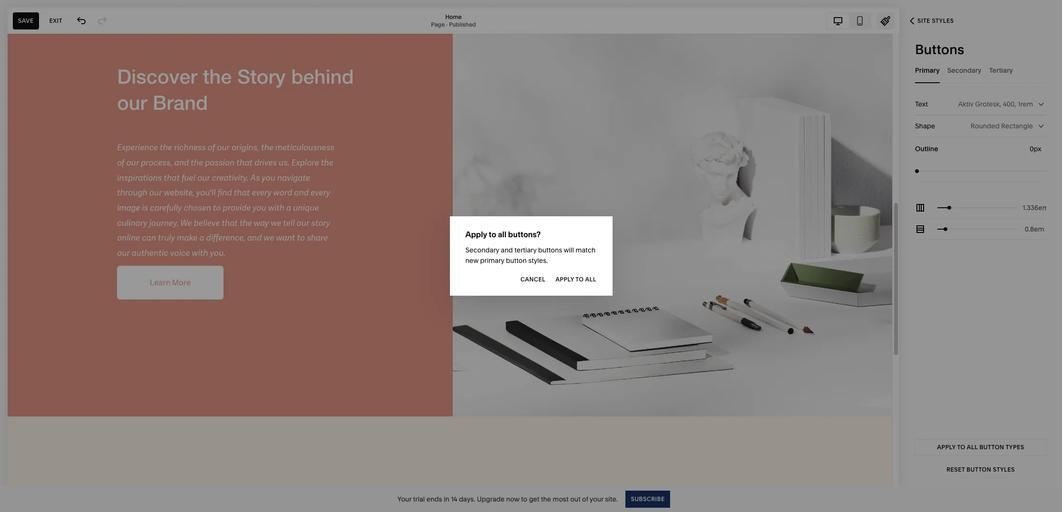 Task type: vqa. For each thing, say whether or not it's contained in the screenshot.
Products section 'section'
no



Task type: describe. For each thing, give the bounding box(es) containing it.
secondary button
[[948, 57, 982, 83]]

tertiary
[[515, 246, 537, 255]]

match
[[576, 246, 596, 255]]

[object Object] range field
[[915, 161, 1047, 181]]

trial
[[413, 495, 425, 504]]

of
[[582, 495, 588, 504]]

days.
[[459, 495, 475, 504]]

primary button
[[915, 57, 940, 83]]

rounded
[[971, 122, 1000, 130]]

outline
[[915, 145, 938, 153]]

site
[[918, 17, 931, 24]]

primary
[[480, 256, 504, 265]]

buttons
[[538, 246, 562, 255]]

new
[[466, 256, 479, 265]]

tab list containing primary
[[915, 57, 1047, 83]]

upgrade
[[477, 495, 505, 504]]

grotesk,
[[975, 100, 1002, 108]]

buttons
[[915, 41, 965, 58]]

0 vertical spatial tab list
[[827, 13, 871, 28]]

1rem
[[1018, 100, 1033, 108]]

outline element
[[915, 137, 1047, 182]]

your
[[590, 495, 604, 504]]

reset button styles button
[[915, 461, 1047, 479]]

styles inside reset button styles button
[[993, 466, 1015, 473]]

rectangle
[[1001, 122, 1033, 130]]

home page · published
[[431, 13, 476, 28]]

home
[[445, 13, 462, 20]]

secondary and tertiary buttons will match new primary button styles.
[[466, 246, 596, 265]]

ends
[[427, 495, 442, 504]]

and
[[501, 246, 513, 255]]

reset button styles
[[947, 466, 1015, 473]]

will
[[564, 246, 574, 255]]

cancel
[[520, 276, 545, 283]]

secondary for secondary
[[948, 66, 982, 74]]

tertiary
[[989, 66, 1013, 74]]

save button
[[13, 12, 39, 29]]



Task type: locate. For each thing, give the bounding box(es) containing it.
apply inside button
[[556, 276, 574, 283]]

styles.
[[528, 256, 548, 265]]

exit
[[49, 17, 62, 24]]

tab list
[[827, 13, 871, 28], [915, 57, 1047, 83]]

all up and
[[498, 230, 507, 239]]

buttons?
[[508, 230, 541, 239]]

to up the primary
[[489, 230, 496, 239]]

1 vertical spatial secondary
[[466, 246, 499, 255]]

0 horizontal spatial all
[[498, 230, 507, 239]]

apply to all buttons?
[[466, 230, 541, 239]]

tertiary button
[[989, 57, 1013, 83]]

1 vertical spatial styles
[[993, 466, 1015, 473]]

all down match
[[586, 276, 597, 283]]

secondary inside secondary and tertiary buttons will match new primary button styles.
[[466, 246, 499, 255]]

aktiv
[[958, 100, 974, 108]]

apply to all
[[556, 276, 597, 283]]

aktiv grotesk, 400, 1rem
[[958, 100, 1033, 108]]

1 vertical spatial to
[[576, 276, 584, 283]]

styles right site
[[932, 17, 954, 24]]

get
[[529, 495, 539, 504]]

your
[[398, 495, 412, 504]]

to for apply to all buttons?
[[489, 230, 496, 239]]

all for apply to all buttons?
[[498, 230, 507, 239]]

secondary inside tab list
[[948, 66, 982, 74]]

button
[[506, 256, 527, 265]]

your trial ends in 14 days. upgrade now to get the most out of your site.
[[398, 495, 618, 504]]

the
[[541, 495, 551, 504]]

[object Object] text field
[[1030, 144, 1044, 154]]

to inside button
[[576, 276, 584, 283]]

exit button
[[44, 12, 68, 29]]

None text field
[[1023, 224, 1047, 235]]

1 vertical spatial tab list
[[915, 57, 1047, 83]]

most
[[553, 495, 569, 504]]

1 horizontal spatial tab list
[[915, 57, 1047, 83]]

styles
[[932, 17, 954, 24], [993, 466, 1015, 473]]

to down match
[[576, 276, 584, 283]]

site.
[[605, 495, 618, 504]]

out
[[570, 495, 581, 504]]

to for apply to all
[[576, 276, 584, 283]]

1 horizontal spatial secondary
[[948, 66, 982, 74]]

published
[[449, 21, 476, 28]]

1 horizontal spatial apply
[[556, 276, 574, 283]]

0 horizontal spatial tab list
[[827, 13, 871, 28]]

styles right 'button'
[[993, 466, 1015, 473]]

site styles button
[[900, 10, 965, 31]]

apply for apply to all
[[556, 276, 574, 283]]

to left get
[[521, 495, 527, 504]]

apply to all button
[[556, 271, 597, 288]]

cancel button
[[520, 271, 545, 288]]

styles inside site styles button
[[932, 17, 954, 24]]

apply down 'will'
[[556, 276, 574, 283]]

now
[[506, 495, 520, 504]]

apply to all buttons? dialog
[[450, 216, 613, 296]]

apply up new
[[466, 230, 487, 239]]

2 vertical spatial to
[[521, 495, 527, 504]]

in
[[444, 495, 449, 504]]

button
[[967, 466, 992, 473]]

0 horizontal spatial apply
[[466, 230, 487, 239]]

1 vertical spatial apply
[[556, 276, 574, 283]]

shape
[[915, 122, 935, 130]]

0 vertical spatial styles
[[932, 17, 954, 24]]

secondary
[[948, 66, 982, 74], [466, 246, 499, 255]]

0 horizontal spatial secondary
[[466, 246, 499, 255]]

0 vertical spatial secondary
[[948, 66, 982, 74]]

0 vertical spatial all
[[498, 230, 507, 239]]

secondary down buttons at top right
[[948, 66, 982, 74]]

2 horizontal spatial to
[[576, 276, 584, 283]]

all for apply to all
[[586, 276, 597, 283]]

14
[[451, 495, 457, 504]]

text
[[915, 100, 928, 108]]

primary
[[915, 66, 940, 74]]

0 vertical spatial apply
[[466, 230, 487, 239]]

site styles
[[918, 17, 954, 24]]

all inside button
[[586, 276, 597, 283]]

400,
[[1003, 100, 1016, 108]]

1 horizontal spatial to
[[521, 495, 527, 504]]

all
[[498, 230, 507, 239], [586, 276, 597, 283]]

None range field
[[938, 197, 1018, 218], [938, 219, 1018, 240], [938, 197, 1018, 218], [938, 219, 1018, 240]]

None text field
[[1023, 203, 1047, 213]]

1 horizontal spatial all
[[586, 276, 597, 283]]

1 horizontal spatial styles
[[993, 466, 1015, 473]]

secondary for secondary and tertiary buttons will match new primary button styles.
[[466, 246, 499, 255]]

apply for apply to all buttons?
[[466, 230, 487, 239]]

rounded rectangle
[[971, 122, 1033, 130]]

apply
[[466, 230, 487, 239], [556, 276, 574, 283]]

secondary up the primary
[[466, 246, 499, 255]]

page
[[431, 21, 445, 28]]

1 vertical spatial all
[[586, 276, 597, 283]]

·
[[446, 21, 448, 28]]

save
[[18, 17, 34, 24]]

0 horizontal spatial styles
[[932, 17, 954, 24]]

to
[[489, 230, 496, 239], [576, 276, 584, 283], [521, 495, 527, 504]]

0 horizontal spatial to
[[489, 230, 496, 239]]

0 vertical spatial to
[[489, 230, 496, 239]]

reset
[[947, 466, 965, 473]]



